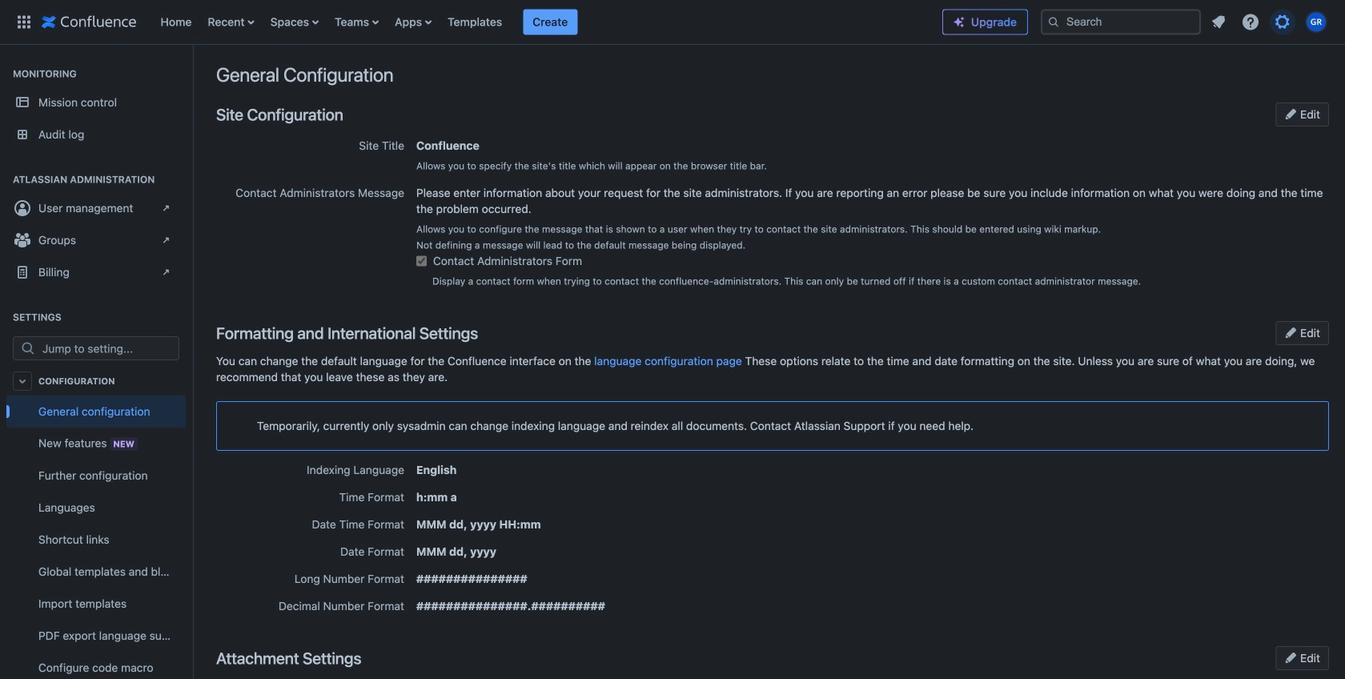 Task type: vqa. For each thing, say whether or not it's contained in the screenshot.
Unstar this space ICON
no



Task type: describe. For each thing, give the bounding box(es) containing it.
Settings Search field
[[38, 337, 179, 360]]

collapse sidebar image
[[175, 53, 210, 85]]

list for appswitcher icon
[[153, 0, 943, 44]]

settings icon image
[[1273, 12, 1293, 32]]

global element
[[10, 0, 943, 44]]



Task type: locate. For each thing, give the bounding box(es) containing it.
1 small image from the top
[[1285, 326, 1298, 339]]

appswitcher icon image
[[14, 12, 34, 32]]

confluence image
[[42, 12, 137, 32], [42, 12, 137, 32]]

None search field
[[1041, 9, 1201, 35]]

2 small image from the top
[[1285, 652, 1298, 664]]

help icon image
[[1241, 12, 1261, 32]]

None checkbox
[[416, 256, 427, 266]]

1 vertical spatial small image
[[1285, 652, 1298, 664]]

banner
[[0, 0, 1345, 45]]

region
[[6, 396, 186, 679]]

notification icon image
[[1209, 12, 1229, 32]]

1 horizontal spatial list
[[1204, 8, 1336, 36]]

list for premium "image"
[[1204, 8, 1336, 36]]

list item
[[523, 9, 578, 35]]

0 horizontal spatial list
[[153, 0, 943, 44]]

0 vertical spatial small image
[[1285, 326, 1298, 339]]

small image
[[1285, 326, 1298, 339], [1285, 652, 1298, 664]]

list
[[153, 0, 943, 44], [1204, 8, 1336, 36]]

main content
[[192, 45, 1345, 61]]

Search field
[[1041, 9, 1201, 35]]

premium image
[[953, 16, 966, 28]]

list item inside list
[[523, 9, 578, 35]]

search image
[[1048, 16, 1060, 28]]

small image
[[1285, 108, 1298, 121]]



